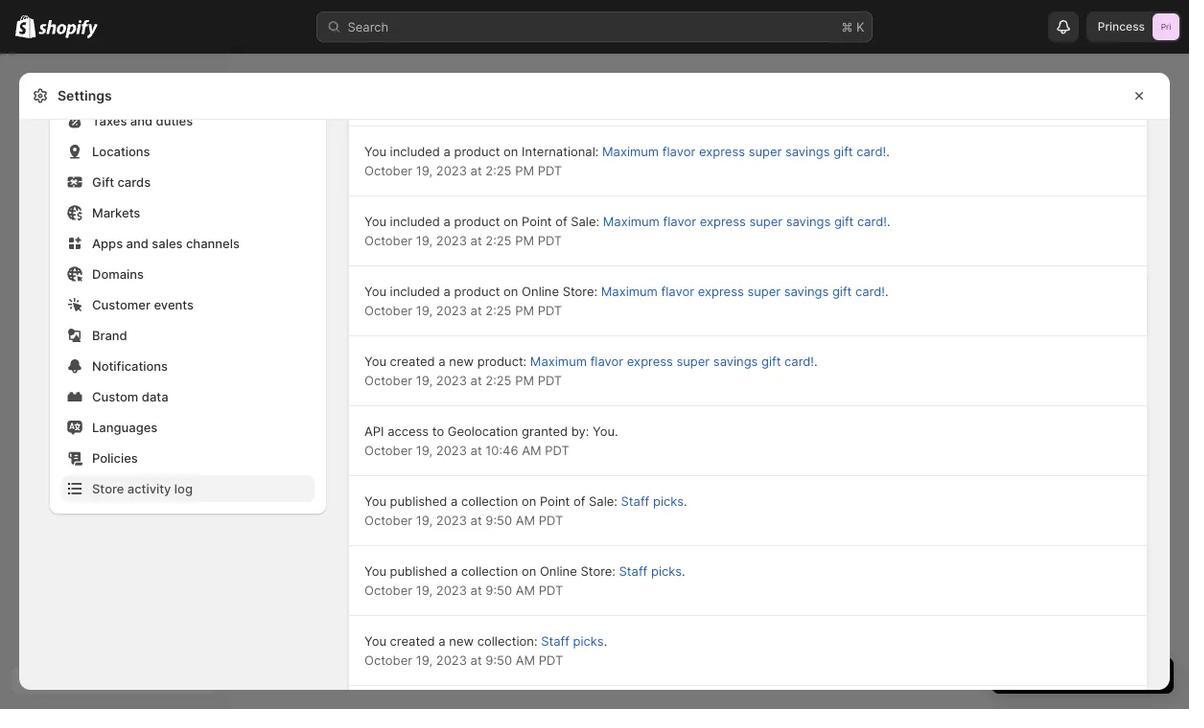 Task type: locate. For each thing, give the bounding box(es) containing it.
0 vertical spatial and
[[130, 113, 153, 128]]

3 2:25 from the top
[[486, 303, 512, 318]]

maximum right international:
[[603, 144, 659, 159]]

of down by:
[[574, 494, 586, 509]]

october inside you included a product on international: maximum flavor express super savings gift card! . october 19, 2023 at 2:25 pm pdt
[[365, 163, 413, 178]]

on
[[504, 144, 519, 159], [504, 214, 519, 229], [504, 284, 519, 299], [522, 494, 537, 509], [522, 564, 537, 579]]

1 vertical spatial created
[[390, 634, 435, 649]]

brand link
[[61, 322, 315, 349]]

product:
[[478, 354, 527, 369]]

. inside you created a new collection: staff picks . october 19, 2023 at 9:50 am pdt
[[604, 634, 608, 649]]

2 vertical spatial staff
[[541, 634, 570, 649]]

1 vertical spatial product
[[454, 214, 500, 229]]

1 october from the top
[[365, 163, 413, 178]]

flavor down you included a product on online store: maximum flavor express super savings gift card! . october 19, 2023 at 2:25 pm pdt
[[591, 354, 624, 369]]

2 you from the top
[[365, 214, 387, 229]]

express
[[699, 144, 745, 159], [700, 214, 746, 229], [698, 284, 744, 299], [627, 354, 673, 369]]

staff picks link
[[621, 494, 684, 509], [619, 564, 682, 579], [541, 634, 604, 649]]

0 vertical spatial product
[[454, 144, 500, 159]]

and right taxes
[[130, 113, 153, 128]]

dialog
[[1178, 73, 1190, 691]]

2 pm from the top
[[515, 233, 534, 248]]

4 2023 from the top
[[436, 373, 467, 388]]

you inside you created a new collection: staff picks . october 19, 2023 at 9:50 am pdt
[[365, 634, 387, 649]]

new left product:
[[449, 354, 474, 369]]

8 at from the top
[[471, 653, 482, 668]]

0 vertical spatial included
[[390, 144, 440, 159]]

sale: down you included a product on international: maximum flavor express super savings gift card! . october 19, 2023 at 2:25 pm pdt
[[571, 214, 600, 229]]

to
[[433, 424, 444, 439]]

maximum flavor express super savings gift card! link for flavor
[[603, 214, 887, 229]]

.
[[887, 144, 890, 159], [887, 214, 891, 229], [885, 284, 889, 299], [815, 354, 818, 369], [684, 494, 688, 509], [682, 564, 686, 579], [604, 634, 608, 649]]

1 vertical spatial of
[[574, 494, 586, 509]]

2:25 inside you included a product on point of sale: maximum flavor express super savings gift card! . october 19, 2023 at 2:25 pm pdt
[[486, 233, 512, 248]]

9:50 inside you published a collection on online store: staff picks . october 19, 2023 at 9:50 am pdt
[[486, 583, 512, 598]]

3 product from the top
[[454, 284, 500, 299]]

a inside you created a new product: maximum flavor express super savings gift card! . october 19, 2023 at 2:25 pm pdt
[[439, 354, 446, 369]]

gift inside you included a product on online store: maximum flavor express super savings gift card! . october 19, 2023 at 2:25 pm pdt
[[833, 284, 852, 299]]

am down collection:
[[516, 653, 535, 668]]

3 you from the top
[[365, 284, 387, 299]]

collection down you published a collection on point of sale: staff picks . october 19, 2023 at 9:50 am pdt at the bottom of the page
[[462, 564, 518, 579]]

6 at from the top
[[471, 513, 482, 528]]

super
[[749, 144, 782, 159], [750, 214, 783, 229], [748, 284, 781, 299], [677, 354, 710, 369]]

2 included from the top
[[390, 214, 440, 229]]

october inside you published a collection on point of sale: staff picks . october 19, 2023 at 9:50 am pdt
[[365, 513, 413, 528]]

1 vertical spatial store:
[[581, 564, 616, 579]]

search
[[348, 19, 389, 34]]

5 you from the top
[[365, 494, 387, 509]]

5 2023 from the top
[[436, 443, 467, 458]]

a inside you included a product on international: maximum flavor express super savings gift card! . october 19, 2023 at 2:25 pm pdt
[[444, 144, 451, 159]]

new
[[449, 354, 474, 369], [449, 634, 474, 649]]

9:50 up collection:
[[486, 583, 512, 598]]

cards
[[118, 175, 151, 189]]

created left collection:
[[390, 634, 435, 649]]

1 vertical spatial 9:50
[[486, 583, 512, 598]]

included
[[390, 144, 440, 159], [390, 214, 440, 229], [390, 284, 440, 299]]

maximum inside you included a product on international: maximum flavor express super savings gift card! . october 19, 2023 at 2:25 pm pdt
[[603, 144, 659, 159]]

pdt inside you included a product on point of sale: maximum flavor express super savings gift card! . october 19, 2023 at 2:25 pm pdt
[[538, 233, 562, 248]]

2 vertical spatial product
[[454, 284, 500, 299]]

am up collection:
[[516, 583, 535, 598]]

19, inside you published a collection on point of sale: staff picks . october 19, 2023 at 9:50 am pdt
[[416, 513, 433, 528]]

2 vertical spatial included
[[390, 284, 440, 299]]

included for 19,
[[390, 284, 440, 299]]

2:25 inside you included a product on international: maximum flavor express super savings gift card! . october 19, 2023 at 2:25 pm pdt
[[486, 163, 512, 178]]

you for you included a product on international: maximum flavor express super savings gift card! . october 19, 2023 at 2:25 pm pdt
[[365, 144, 387, 159]]

you inside you published a collection on point of sale: staff picks . october 19, 2023 at 9:50 am pdt
[[365, 494, 387, 509]]

1 product from the top
[[454, 144, 500, 159]]

9:50 inside you published a collection on point of sale: staff picks . october 19, 2023 at 9:50 am pdt
[[486, 513, 512, 528]]

2 new from the top
[[449, 634, 474, 649]]

19, inside you included a product on point of sale: maximum flavor express super savings gift card! . october 19, 2023 at 2:25 pm pdt
[[416, 233, 433, 248]]

6 19, from the top
[[416, 513, 433, 528]]

1 vertical spatial collection
[[462, 564, 518, 579]]

new inside you created a new product: maximum flavor express super savings gift card! . october 19, 2023 at 2:25 pm pdt
[[449, 354, 474, 369]]

sales
[[152, 236, 183, 251]]

online for october 19, 2023 at 2:25 pm pdt
[[522, 284, 559, 299]]

flavor
[[663, 144, 696, 159], [663, 214, 697, 229], [662, 284, 695, 299], [591, 354, 624, 369]]

2 published from the top
[[390, 564, 448, 579]]

and right apps
[[126, 236, 149, 251]]

1 19, from the top
[[416, 163, 433, 178]]

store activity log link
[[61, 476, 315, 503]]

picks inside you published a collection on online store: staff picks . october 19, 2023 at 9:50 am pdt
[[651, 564, 682, 579]]

product inside you included a product on point of sale: maximum flavor express super savings gift card! . october 19, 2023 at 2:25 pm pdt
[[454, 214, 500, 229]]

at inside you published a collection on point of sale: staff picks . october 19, 2023 at 9:50 am pdt
[[471, 513, 482, 528]]

4 october from the top
[[365, 373, 413, 388]]

api access to geolocation granted by: you. october 19, 2023 at 10:46 am pdt
[[365, 424, 618, 458]]

granted
[[522, 424, 568, 439]]

flavor up you included a product on point of sale: maximum flavor express super savings gift card! . october 19, 2023 at 2:25 pm pdt
[[663, 144, 696, 159]]

published inside you published a collection on point of sale: staff picks . october 19, 2023 at 9:50 am pdt
[[390, 494, 448, 509]]

new for product:
[[449, 354, 474, 369]]

you.
[[593, 424, 618, 439]]

3 october from the top
[[365, 303, 413, 318]]

2 vertical spatial picks
[[573, 634, 604, 649]]

4 pm from the top
[[515, 373, 534, 388]]

point inside you published a collection on point of sale: staff picks . october 19, 2023 at 9:50 am pdt
[[540, 494, 570, 509]]

maximum
[[603, 144, 659, 159], [603, 214, 660, 229], [601, 284, 658, 299], [530, 354, 587, 369]]

1 new from the top
[[449, 354, 474, 369]]

of down international:
[[556, 214, 568, 229]]

1 9:50 from the top
[[486, 513, 512, 528]]

0 vertical spatial 9:50
[[486, 513, 512, 528]]

3 9:50 from the top
[[486, 653, 512, 668]]

point down granted
[[540, 494, 570, 509]]

4 19, from the top
[[416, 373, 433, 388]]

2023 inside you created a new product: maximum flavor express super savings gift card! . october 19, 2023 at 2:25 pm pdt
[[436, 373, 467, 388]]

new inside you created a new collection: staff picks . october 19, 2023 at 9:50 am pdt
[[449, 634, 474, 649]]

19, inside api access to geolocation granted by: you. october 19, 2023 at 10:46 am pdt
[[416, 443, 433, 458]]

19,
[[416, 163, 433, 178], [416, 233, 433, 248], [416, 303, 433, 318], [416, 373, 433, 388], [416, 443, 433, 458], [416, 513, 433, 528], [416, 583, 433, 598], [416, 653, 433, 668]]

on inside you included a product on international: maximum flavor express super savings gift card! . october 19, 2023 at 2:25 pm pdt
[[504, 144, 519, 159]]

4 2:25 from the top
[[486, 373, 512, 388]]

2 created from the top
[[390, 634, 435, 649]]

1 vertical spatial staff
[[619, 564, 648, 579]]

store
[[92, 482, 124, 497]]

a for at
[[444, 144, 451, 159]]

data
[[142, 390, 168, 404]]

of inside you included a product on point of sale: maximum flavor express super savings gift card! . october 19, 2023 at 2:25 pm pdt
[[556, 214, 568, 229]]

you inside you created a new product: maximum flavor express super savings gift card! . october 19, 2023 at 2:25 pm pdt
[[365, 354, 387, 369]]

3 19, from the top
[[416, 303, 433, 318]]

7 2023 from the top
[[436, 583, 467, 598]]

pdt inside you published a collection on online store: staff picks . october 19, 2023 at 9:50 am pdt
[[539, 583, 563, 598]]

flavor down you included a product on point of sale: maximum flavor express super savings gift card! . october 19, 2023 at 2:25 pm pdt
[[662, 284, 695, 299]]

store: inside you published a collection on online store: staff picks . october 19, 2023 at 9:50 am pdt
[[581, 564, 616, 579]]

store: down you included a product on point of sale: maximum flavor express super savings gift card! . october 19, 2023 at 2:25 pm pdt
[[563, 284, 598, 299]]

you created a new product: maximum flavor express super savings gift card! . october 19, 2023 at 2:25 pm pdt
[[365, 354, 818, 388]]

1 2:25 from the top
[[486, 163, 512, 178]]

2:25
[[486, 163, 512, 178], [486, 233, 512, 248], [486, 303, 512, 318], [486, 373, 512, 388]]

taxes and duties link
[[61, 107, 315, 134]]

0 vertical spatial sale:
[[571, 214, 600, 229]]

collection
[[462, 494, 518, 509], [462, 564, 518, 579]]

7 october from the top
[[365, 583, 413, 598]]

online up product:
[[522, 284, 559, 299]]

1 included from the top
[[390, 144, 440, 159]]

0 vertical spatial picks
[[653, 494, 684, 509]]

maximum right product:
[[530, 354, 587, 369]]

store: inside you included a product on online store: maximum flavor express super savings gift card! . october 19, 2023 at 2:25 pm pdt
[[563, 284, 598, 299]]

on for pdt
[[504, 144, 519, 159]]

you included a product on online store: maximum flavor express super savings gift card! . october 19, 2023 at 2:25 pm pdt
[[365, 284, 889, 318]]

created inside you created a new collection: staff picks . october 19, 2023 at 9:50 am pdt
[[390, 634, 435, 649]]

on inside you included a product on point of sale: maximum flavor express super savings gift card! . october 19, 2023 at 2:25 pm pdt
[[504, 214, 519, 229]]

5 19, from the top
[[416, 443, 433, 458]]

created up access
[[390, 354, 435, 369]]

store:
[[563, 284, 598, 299], [581, 564, 616, 579]]

19, inside you created a new product: maximum flavor express super savings gift card! . october 19, 2023 at 2:25 pm pdt
[[416, 373, 433, 388]]

point
[[522, 214, 552, 229], [540, 494, 570, 509]]

at inside api access to geolocation granted by: you. october 19, 2023 at 10:46 am pdt
[[471, 443, 482, 458]]

1 you from the top
[[365, 144, 387, 159]]

5 at from the top
[[471, 443, 482, 458]]

am up you published a collection on online store: staff picks . october 19, 2023 at 9:50 am pdt
[[516, 513, 535, 528]]

included for 2023
[[390, 144, 440, 159]]

2 19, from the top
[[416, 233, 433, 248]]

sale:
[[571, 214, 600, 229], [589, 494, 618, 509]]

6 october from the top
[[365, 513, 413, 528]]

am inside you created a new collection: staff picks . october 19, 2023 at 9:50 am pdt
[[516, 653, 535, 668]]

product
[[454, 144, 500, 159], [454, 214, 500, 229], [454, 284, 500, 299]]

9:50 up you published a collection on online store: staff picks . october 19, 2023 at 9:50 am pdt
[[486, 513, 512, 528]]

markets
[[92, 205, 140, 220]]

⌘ k
[[842, 19, 865, 34]]

customer
[[92, 297, 151, 312]]

3 at from the top
[[471, 303, 482, 318]]

of for october 19, 2023 at 9:50 am pdt
[[574, 494, 586, 509]]

new for collection:
[[449, 634, 474, 649]]

collection down 10:46
[[462, 494, 518, 509]]

pm inside you included a product on international: maximum flavor express super savings gift card! . october 19, 2023 at 2:25 pm pdt
[[515, 163, 534, 178]]

log
[[174, 482, 193, 497]]

point down international:
[[522, 214, 552, 229]]

store activity log
[[92, 482, 193, 497]]

a inside you included a product on online store: maximum flavor express super savings gift card! . october 19, 2023 at 2:25 pm pdt
[[444, 284, 451, 299]]

2 9:50 from the top
[[486, 583, 512, 598]]

published
[[390, 494, 448, 509], [390, 564, 448, 579]]

0 horizontal spatial of
[[556, 214, 568, 229]]

maximum flavor express super savings gift card! link
[[603, 144, 887, 159], [603, 214, 887, 229], [601, 284, 885, 299], [530, 354, 815, 369]]

maximum down you included a product on point of sale: maximum flavor express super savings gift card! . october 19, 2023 at 2:25 pm pdt
[[601, 284, 658, 299]]

you included a product on international: maximum flavor express super savings gift card! . october 19, 2023 at 2:25 pm pdt
[[365, 144, 890, 178]]

3 pm from the top
[[515, 303, 534, 318]]

shopify image
[[15, 15, 36, 38], [39, 20, 98, 39]]

pdt inside you created a new collection: staff picks . october 19, 2023 at 9:50 am pdt
[[539, 653, 563, 668]]

2023
[[436, 163, 467, 178], [436, 233, 467, 248], [436, 303, 467, 318], [436, 373, 467, 388], [436, 443, 467, 458], [436, 513, 467, 528], [436, 583, 467, 598], [436, 653, 467, 668]]

of
[[556, 214, 568, 229], [574, 494, 586, 509]]

2 vertical spatial staff picks link
[[541, 634, 604, 649]]

sale: inside you included a product on point of sale: maximum flavor express super savings gift card! . october 19, 2023 at 2:25 pm pdt
[[571, 214, 600, 229]]

you for you published a collection on online store: staff picks . october 19, 2023 at 9:50 am pdt
[[365, 564, 387, 579]]

2 october from the top
[[365, 233, 413, 248]]

of for october 19, 2023 at 2:25 pm pdt
[[556, 214, 568, 229]]

1 vertical spatial point
[[540, 494, 570, 509]]

3 included from the top
[[390, 284, 440, 299]]

2 2:25 from the top
[[486, 233, 512, 248]]

8 2023 from the top
[[436, 653, 467, 668]]

you
[[365, 144, 387, 159], [365, 214, 387, 229], [365, 284, 387, 299], [365, 354, 387, 369], [365, 494, 387, 509], [365, 564, 387, 579], [365, 634, 387, 649]]

included inside you included a product on point of sale: maximum flavor express super savings gift card! . october 19, 2023 at 2:25 pm pdt
[[390, 214, 440, 229]]

at inside you included a product on point of sale: maximum flavor express super savings gift card! . october 19, 2023 at 2:25 pm pdt
[[471, 233, 482, 248]]

maximum flavor express super savings gift card! link for express
[[601, 284, 885, 299]]

1 horizontal spatial of
[[574, 494, 586, 509]]

at
[[471, 163, 482, 178], [471, 233, 482, 248], [471, 303, 482, 318], [471, 373, 482, 388], [471, 443, 482, 458], [471, 513, 482, 528], [471, 583, 482, 598], [471, 653, 482, 668]]

0 vertical spatial published
[[390, 494, 448, 509]]

0 vertical spatial of
[[556, 214, 568, 229]]

am
[[522, 443, 542, 458], [516, 513, 535, 528], [516, 583, 535, 598], [516, 653, 535, 668]]

1 vertical spatial picks
[[651, 564, 682, 579]]

9:50 down collection:
[[486, 653, 512, 668]]

2 collection from the top
[[462, 564, 518, 579]]

you for you included a product on online store: maximum flavor express super savings gift card! . october 19, 2023 at 2:25 pm pdt
[[365, 284, 387, 299]]

apps and sales channels link
[[61, 230, 315, 257]]

8 october from the top
[[365, 653, 413, 668]]

and
[[130, 113, 153, 128], [126, 236, 149, 251]]

7 at from the top
[[471, 583, 482, 598]]

a for 2:25
[[439, 354, 446, 369]]

1 vertical spatial included
[[390, 214, 440, 229]]

6 you from the top
[[365, 564, 387, 579]]

1 vertical spatial online
[[540, 564, 577, 579]]

5 october from the top
[[365, 443, 413, 458]]

staff picks link for staff
[[619, 564, 682, 579]]

7 you from the top
[[365, 634, 387, 649]]

6 2023 from the top
[[436, 513, 467, 528]]

1 published from the top
[[390, 494, 448, 509]]

created
[[390, 354, 435, 369], [390, 634, 435, 649]]

collection for 9:50
[[462, 564, 518, 579]]

savings
[[786, 144, 830, 159], [786, 214, 831, 229], [785, 284, 829, 299], [714, 354, 758, 369]]

online inside you published a collection on online store: staff picks . october 19, 2023 at 9:50 am pdt
[[540, 564, 577, 579]]

1 2023 from the top
[[436, 163, 467, 178]]

geolocation
[[448, 424, 519, 439]]

online
[[522, 284, 559, 299], [540, 564, 577, 579]]

staff
[[621, 494, 650, 509], [619, 564, 648, 579], [541, 634, 570, 649]]

0 vertical spatial online
[[522, 284, 559, 299]]

sale: inside you published a collection on point of sale: staff picks . october 19, 2023 at 9:50 am pdt
[[589, 494, 618, 509]]

am down granted
[[522, 443, 542, 458]]

flavor down you included a product on international: maximum flavor express super savings gift card! . october 19, 2023 at 2:25 pm pdt
[[663, 214, 697, 229]]

4 you from the top
[[365, 354, 387, 369]]

store: down you published a collection on point of sale: staff picks . october 19, 2023 at 9:50 am pdt at the bottom of the page
[[581, 564, 616, 579]]

duties
[[156, 113, 193, 128]]

product for 2:25
[[454, 144, 500, 159]]

flavor inside you included a product on online store: maximum flavor express super savings gift card! . october 19, 2023 at 2:25 pm pdt
[[662, 284, 695, 299]]

1 vertical spatial staff picks link
[[619, 564, 682, 579]]

sale: for maximum
[[571, 214, 600, 229]]

. inside you published a collection on online store: staff picks . october 19, 2023 at 9:50 am pdt
[[682, 564, 686, 579]]

new left collection:
[[449, 634, 474, 649]]

custom data
[[92, 390, 168, 404]]

1 collection from the top
[[462, 494, 518, 509]]

included for october
[[390, 214, 440, 229]]

0 vertical spatial new
[[449, 354, 474, 369]]

and for taxes
[[130, 113, 153, 128]]

card! inside you created a new product: maximum flavor express super savings gift card! . october 19, 2023 at 2:25 pm pdt
[[785, 354, 815, 369]]

pm
[[515, 163, 534, 178], [515, 233, 534, 248], [515, 303, 534, 318], [515, 373, 534, 388]]

staff picks link for sale:
[[621, 494, 684, 509]]

0 vertical spatial staff picks link
[[621, 494, 684, 509]]

on inside you included a product on online store: maximum flavor express super savings gift card! . october 19, 2023 at 2:25 pm pdt
[[504, 284, 519, 299]]

sale: down you.
[[589, 494, 618, 509]]

online down you published a collection on point of sale: staff picks . october 19, 2023 at 9:50 am pdt at the bottom of the page
[[540, 564, 577, 579]]

a
[[444, 144, 451, 159], [444, 214, 451, 229], [444, 284, 451, 299], [439, 354, 446, 369], [451, 494, 458, 509], [451, 564, 458, 579], [439, 634, 446, 649]]

published for 19,
[[390, 564, 448, 579]]

you inside you included a product on point of sale: maximum flavor express super savings gift card! . october 19, 2023 at 2:25 pm pdt
[[365, 214, 387, 229]]

1 vertical spatial new
[[449, 634, 474, 649]]

2 vertical spatial 9:50
[[486, 653, 512, 668]]

1 vertical spatial sale:
[[589, 494, 618, 509]]

custom
[[92, 390, 138, 404]]

1 at from the top
[[471, 163, 482, 178]]

2 2023 from the top
[[436, 233, 467, 248]]

on inside you published a collection on online store: staff picks . october 19, 2023 at 9:50 am pdt
[[522, 564, 537, 579]]

notifications link
[[61, 353, 315, 380]]

2 at from the top
[[471, 233, 482, 248]]

0 vertical spatial collection
[[462, 494, 518, 509]]

0 vertical spatial staff
[[621, 494, 650, 509]]

at inside you published a collection on online store: staff picks . october 19, 2023 at 9:50 am pdt
[[471, 583, 482, 598]]

0 horizontal spatial shopify image
[[15, 15, 36, 38]]

0 vertical spatial point
[[522, 214, 552, 229]]

1 pm from the top
[[515, 163, 534, 178]]

gift
[[834, 144, 853, 159], [835, 214, 854, 229], [833, 284, 852, 299], [762, 354, 781, 369]]

1 vertical spatial and
[[126, 236, 149, 251]]

0 vertical spatial store:
[[563, 284, 598, 299]]

2 product from the top
[[454, 214, 500, 229]]

a inside you published a collection on point of sale: staff picks . october 19, 2023 at 9:50 am pdt
[[451, 494, 458, 509]]

customer events
[[92, 297, 194, 312]]

4 at from the top
[[471, 373, 482, 388]]

picks
[[653, 494, 684, 509], [651, 564, 682, 579], [573, 634, 604, 649]]

3 2023 from the top
[[436, 303, 467, 318]]

savings inside you included a product on point of sale: maximum flavor express super savings gift card! . october 19, 2023 at 2:25 pm pdt
[[786, 214, 831, 229]]

october
[[365, 163, 413, 178], [365, 233, 413, 248], [365, 303, 413, 318], [365, 373, 413, 388], [365, 443, 413, 458], [365, 513, 413, 528], [365, 583, 413, 598], [365, 653, 413, 668]]

1 vertical spatial published
[[390, 564, 448, 579]]

1 created from the top
[[390, 354, 435, 369]]

19, inside you published a collection on online store: staff picks . october 19, 2023 at 9:50 am pdt
[[416, 583, 433, 598]]

you created a new collection: staff picks . october 19, 2023 at 9:50 am pdt
[[365, 634, 608, 668]]

pdt
[[538, 163, 562, 178], [538, 233, 562, 248], [538, 303, 562, 318], [538, 373, 562, 388], [545, 443, 570, 458], [539, 513, 563, 528], [539, 583, 563, 598], [539, 653, 563, 668]]

domains
[[92, 267, 144, 282]]

7 19, from the top
[[416, 583, 433, 598]]

pm inside you included a product on point of sale: maximum flavor express super savings gift card! . october 19, 2023 at 2:25 pm pdt
[[515, 233, 534, 248]]

you inside you published a collection on online store: staff picks . october 19, 2023 at 9:50 am pdt
[[365, 564, 387, 579]]

api
[[365, 424, 384, 439]]

included inside you included a product on international: maximum flavor express super savings gift card! . october 19, 2023 at 2:25 pm pdt
[[390, 144, 440, 159]]

gift
[[92, 175, 114, 189]]

0 vertical spatial created
[[390, 354, 435, 369]]

languages link
[[61, 414, 315, 441]]

maximum down you included a product on international: maximum flavor express super savings gift card! . october 19, 2023 at 2:25 pm pdt
[[603, 214, 660, 229]]

online for october 19, 2023 at 9:50 am pdt
[[540, 564, 577, 579]]

9:50
[[486, 513, 512, 528], [486, 583, 512, 598], [486, 653, 512, 668]]

8 19, from the top
[[416, 653, 433, 668]]

card!
[[857, 144, 887, 159], [858, 214, 887, 229], [856, 284, 885, 299], [785, 354, 815, 369]]



Task type: describe. For each thing, give the bounding box(es) containing it.
and for apps
[[126, 236, 149, 251]]

⌘
[[842, 19, 853, 34]]

october inside you included a product on online store: maximum flavor express super savings gift card! . october 19, 2023 at 2:25 pm pdt
[[365, 303, 413, 318]]

activity
[[127, 482, 171, 497]]

pm inside you created a new product: maximum flavor express super savings gift card! . october 19, 2023 at 2:25 pm pdt
[[515, 373, 534, 388]]

2:25 inside you included a product on online store: maximum flavor express super savings gift card! . october 19, 2023 at 2:25 pm pdt
[[486, 303, 512, 318]]

19, inside you included a product on international: maximum flavor express super savings gift card! . october 19, 2023 at 2:25 pm pdt
[[416, 163, 433, 178]]

you for you created a new collection: staff picks . october 19, 2023 at 9:50 am pdt
[[365, 634, 387, 649]]

pdt inside api access to geolocation granted by: you. october 19, 2023 at 10:46 am pdt
[[545, 443, 570, 458]]

1 horizontal spatial shopify image
[[39, 20, 98, 39]]

express inside you included a product on international: maximum flavor express super savings gift card! . october 19, 2023 at 2:25 pm pdt
[[699, 144, 745, 159]]

you published a collection on online store: staff picks . october 19, 2023 at 9:50 am pdt
[[365, 564, 686, 598]]

product for 2023
[[454, 214, 500, 229]]

staff inside you created a new collection: staff picks . october 19, 2023 at 9:50 am pdt
[[541, 634, 570, 649]]

pdt inside you published a collection on point of sale: staff picks . october 19, 2023 at 9:50 am pdt
[[539, 513, 563, 528]]

international:
[[522, 144, 599, 159]]

picks inside you created a new collection: staff picks . october 19, 2023 at 9:50 am pdt
[[573, 634, 604, 649]]

super inside you included a product on point of sale: maximum flavor express super savings gift card! . october 19, 2023 at 2:25 pm pdt
[[750, 214, 783, 229]]

express inside you included a product on online store: maximum flavor express super savings gift card! . october 19, 2023 at 2:25 pm pdt
[[698, 284, 744, 299]]

. inside you included a product on international: maximum flavor express super savings gift card! . october 19, 2023 at 2:25 pm pdt
[[887, 144, 890, 159]]

policies link
[[61, 445, 315, 472]]

channels
[[186, 236, 240, 251]]

point for october 19, 2023 at 2:25 pm pdt
[[522, 214, 552, 229]]

on for pm
[[504, 284, 519, 299]]

brand
[[92, 328, 127, 343]]

pm inside you included a product on online store: maximum flavor express super savings gift card! . october 19, 2023 at 2:25 pm pdt
[[515, 303, 534, 318]]

customer events link
[[61, 292, 315, 319]]

10:46
[[486, 443, 519, 458]]

savings inside you created a new product: maximum flavor express super savings gift card! . october 19, 2023 at 2:25 pm pdt
[[714, 354, 758, 369]]

you for you created a new product: maximum flavor express super savings gift card! . october 19, 2023 at 2:25 pm pdt
[[365, 354, 387, 369]]

k
[[857, 19, 865, 34]]

created for you created a new product: maximum flavor express super savings gift card! . october 19, 2023 at 2:25 pm pdt
[[390, 354, 435, 369]]

savings inside you included a product on international: maximum flavor express super savings gift card! . october 19, 2023 at 2:25 pm pdt
[[786, 144, 830, 159]]

taxes and duties
[[92, 113, 193, 128]]

2023 inside you published a collection on online store: staff picks . october 19, 2023 at 9:50 am pdt
[[436, 583, 467, 598]]

pdt inside you included a product on international: maximum flavor express super savings gift card! . october 19, 2023 at 2:25 pm pdt
[[538, 163, 562, 178]]

. inside you included a product on point of sale: maximum flavor express super savings gift card! . october 19, 2023 at 2:25 pm pdt
[[887, 214, 891, 229]]

flavor inside you created a new product: maximum flavor express super savings gift card! . october 19, 2023 at 2:25 pm pdt
[[591, 354, 624, 369]]

settings dialog
[[19, 0, 1171, 710]]

. inside you published a collection on point of sale: staff picks . october 19, 2023 at 9:50 am pdt
[[684, 494, 688, 509]]

october inside you created a new product: maximum flavor express super savings gift card! . october 19, 2023 at 2:25 pm pdt
[[365, 373, 413, 388]]

super inside you included a product on international: maximum flavor express super savings gift card! . october 19, 2023 at 2:25 pm pdt
[[749, 144, 782, 159]]

you published a collection on point of sale: staff picks . october 19, 2023 at 9:50 am pdt
[[365, 494, 688, 528]]

a for 2023
[[444, 284, 451, 299]]

card! inside you included a product on point of sale: maximum flavor express super savings gift card! . october 19, 2023 at 2:25 pm pdt
[[858, 214, 887, 229]]

maximum flavor express super savings gift card! link for super
[[603, 144, 887, 159]]

. inside you created a new product: maximum flavor express super savings gift card! . october 19, 2023 at 2:25 pm pdt
[[815, 354, 818, 369]]

gift cards
[[92, 175, 151, 189]]

you for you published a collection on point of sale: staff picks . october 19, 2023 at 9:50 am pdt
[[365, 494, 387, 509]]

october inside you created a new collection: staff picks . october 19, 2023 at 9:50 am pdt
[[365, 653, 413, 668]]

card! inside you included a product on international: maximum flavor express super savings gift card! . october 19, 2023 at 2:25 pm pdt
[[857, 144, 887, 159]]

a inside you published a collection on online store: staff picks . october 19, 2023 at 9:50 am pdt
[[451, 564, 458, 579]]

collection:
[[478, 634, 538, 649]]

store: for staff picks
[[581, 564, 616, 579]]

princess image
[[1153, 13, 1180, 40]]

policies
[[92, 451, 138, 466]]

published for october
[[390, 494, 448, 509]]

card! inside you included a product on online store: maximum flavor express super savings gift card! . october 19, 2023 at 2:25 pm pdt
[[856, 284, 885, 299]]

created for you created a new collection: staff picks . october 19, 2023 at 9:50 am pdt
[[390, 634, 435, 649]]

apps
[[92, 236, 123, 251]]

at inside you included a product on online store: maximum flavor express super savings gift card! . october 19, 2023 at 2:25 pm pdt
[[471, 303, 482, 318]]

point for october 19, 2023 at 9:50 am pdt
[[540, 494, 570, 509]]

a for 19,
[[444, 214, 451, 229]]

you for you included a product on point of sale: maximum flavor express super savings gift card! . october 19, 2023 at 2:25 pm pdt
[[365, 214, 387, 229]]

super inside you created a new product: maximum flavor express super savings gift card! . october 19, 2023 at 2:25 pm pdt
[[677, 354, 710, 369]]

super inside you included a product on online store: maximum flavor express super savings gift card! . october 19, 2023 at 2:25 pm pdt
[[748, 284, 781, 299]]

events
[[154, 297, 194, 312]]

locations link
[[61, 138, 315, 165]]

2023 inside you created a new collection: staff picks . october 19, 2023 at 9:50 am pdt
[[436, 653, 467, 668]]

domains link
[[61, 261, 315, 288]]

flavor inside you included a product on point of sale: maximum flavor express super savings gift card! . october 19, 2023 at 2:25 pm pdt
[[663, 214, 697, 229]]

at inside you included a product on international: maximum flavor express super savings gift card! . october 19, 2023 at 2:25 pm pdt
[[471, 163, 482, 178]]

2:25 inside you created a new product: maximum flavor express super savings gift card! . october 19, 2023 at 2:25 pm pdt
[[486, 373, 512, 388]]

2023 inside you included a product on online store: maximum flavor express super savings gift card! . october 19, 2023 at 2:25 pm pdt
[[436, 303, 467, 318]]

gift inside you included a product on international: maximum flavor express super savings gift card! . october 19, 2023 at 2:25 pm pdt
[[834, 144, 853, 159]]

flavor inside you included a product on international: maximum flavor express super savings gift card! . october 19, 2023 at 2:25 pm pdt
[[663, 144, 696, 159]]

gift inside you created a new product: maximum flavor express super savings gift card! . october 19, 2023 at 2:25 pm pdt
[[762, 354, 781, 369]]

19, inside you created a new collection: staff picks . october 19, 2023 at 9:50 am pdt
[[416, 653, 433, 668]]

2023 inside you included a product on international: maximum flavor express super savings gift card! . october 19, 2023 at 2:25 pm pdt
[[436, 163, 467, 178]]

apps and sales channels
[[92, 236, 240, 251]]

pdt inside you included a product on online store: maximum flavor express super savings gift card! . october 19, 2023 at 2:25 pm pdt
[[538, 303, 562, 318]]

october inside api access to geolocation granted by: you. october 19, 2023 at 10:46 am pdt
[[365, 443, 413, 458]]

. inside you included a product on online store: maximum flavor express super savings gift card! . october 19, 2023 at 2:25 pm pdt
[[885, 284, 889, 299]]

staff picks link for .
[[541, 634, 604, 649]]

gift inside you included a product on point of sale: maximum flavor express super savings gift card! . october 19, 2023 at 2:25 pm pdt
[[835, 214, 854, 229]]

am inside api access to geolocation granted by: you. october 19, 2023 at 10:46 am pdt
[[522, 443, 542, 458]]

princess
[[1098, 20, 1146, 34]]

october inside you included a product on point of sale: maximum flavor express super savings gift card! . october 19, 2023 at 2:25 pm pdt
[[365, 233, 413, 248]]

a for pdt
[[451, 494, 458, 509]]

2023 inside you included a product on point of sale: maximum flavor express super savings gift card! . october 19, 2023 at 2:25 pm pdt
[[436, 233, 467, 248]]

store: for maximum flavor express super savings gift card!
[[563, 284, 598, 299]]

am inside you published a collection on online store: staff picks . october 19, 2023 at 9:50 am pdt
[[516, 583, 535, 598]]

markets link
[[61, 200, 315, 226]]

you included a product on point of sale: maximum flavor express super savings gift card! . october 19, 2023 at 2:25 pm pdt
[[365, 214, 891, 248]]

staff inside you published a collection on online store: staff picks . october 19, 2023 at 9:50 am pdt
[[619, 564, 648, 579]]

picks inside you published a collection on point of sale: staff picks . october 19, 2023 at 9:50 am pdt
[[653, 494, 684, 509]]

maximum inside you included a product on point of sale: maximum flavor express super savings gift card! . october 19, 2023 at 2:25 pm pdt
[[603, 214, 660, 229]]

savings inside you included a product on online store: maximum flavor express super savings gift card! . october 19, 2023 at 2:25 pm pdt
[[785, 284, 829, 299]]

gift cards link
[[61, 169, 315, 196]]

express inside you created a new product: maximum flavor express super savings gift card! . october 19, 2023 at 2:25 pm pdt
[[627, 354, 673, 369]]

notifications
[[92, 359, 168, 374]]

collection for at
[[462, 494, 518, 509]]

october inside you published a collection on online store: staff picks . october 19, 2023 at 9:50 am pdt
[[365, 583, 413, 598]]

at inside you created a new collection: staff picks . october 19, 2023 at 9:50 am pdt
[[471, 653, 482, 668]]

access
[[388, 424, 429, 439]]

staff inside you published a collection on point of sale: staff picks . october 19, 2023 at 9:50 am pdt
[[621, 494, 650, 509]]

maximum inside you created a new product: maximum flavor express super savings gift card! . october 19, 2023 at 2:25 pm pdt
[[530, 354, 587, 369]]

am inside you published a collection on point of sale: staff picks . october 19, 2023 at 9:50 am pdt
[[516, 513, 535, 528]]

languages
[[92, 420, 158, 435]]

product for at
[[454, 284, 500, 299]]

settings
[[58, 88, 112, 104]]

on inside you published a collection on point of sale: staff picks . october 19, 2023 at 9:50 am pdt
[[522, 494, 537, 509]]

at inside you created a new product: maximum flavor express super savings gift card! . october 19, 2023 at 2:25 pm pdt
[[471, 373, 482, 388]]

2023 inside you published a collection on point of sale: staff picks . october 19, 2023 at 9:50 am pdt
[[436, 513, 467, 528]]

19, inside you included a product on online store: maximum flavor express super savings gift card! . october 19, 2023 at 2:25 pm pdt
[[416, 303, 433, 318]]

9:50 inside you created a new collection: staff picks . october 19, 2023 at 9:50 am pdt
[[486, 653, 512, 668]]

a inside you created a new collection: staff picks . october 19, 2023 at 9:50 am pdt
[[439, 634, 446, 649]]

2023 inside api access to geolocation granted by: you. october 19, 2023 at 10:46 am pdt
[[436, 443, 467, 458]]

maximum inside you included a product on online store: maximum flavor express super savings gift card! . october 19, 2023 at 2:25 pm pdt
[[601, 284, 658, 299]]

custom data link
[[61, 384, 315, 411]]

on for 2:25
[[504, 214, 519, 229]]

taxes
[[92, 113, 127, 128]]

express inside you included a product on point of sale: maximum flavor express super savings gift card! . october 19, 2023 at 2:25 pm pdt
[[700, 214, 746, 229]]

by:
[[572, 424, 589, 439]]

locations
[[92, 144, 150, 159]]

pdt inside you created a new product: maximum flavor express super savings gift card! . october 19, 2023 at 2:25 pm pdt
[[538, 373, 562, 388]]

maximum flavor express super savings gift card! link for savings
[[530, 354, 815, 369]]

sale: for staff
[[589, 494, 618, 509]]



Task type: vqa. For each thing, say whether or not it's contained in the screenshot.
Savings within You included a product on Online Store: Maximum flavor express super savings gift card! . October 19, 2023 at 2:25 PM PDT
yes



